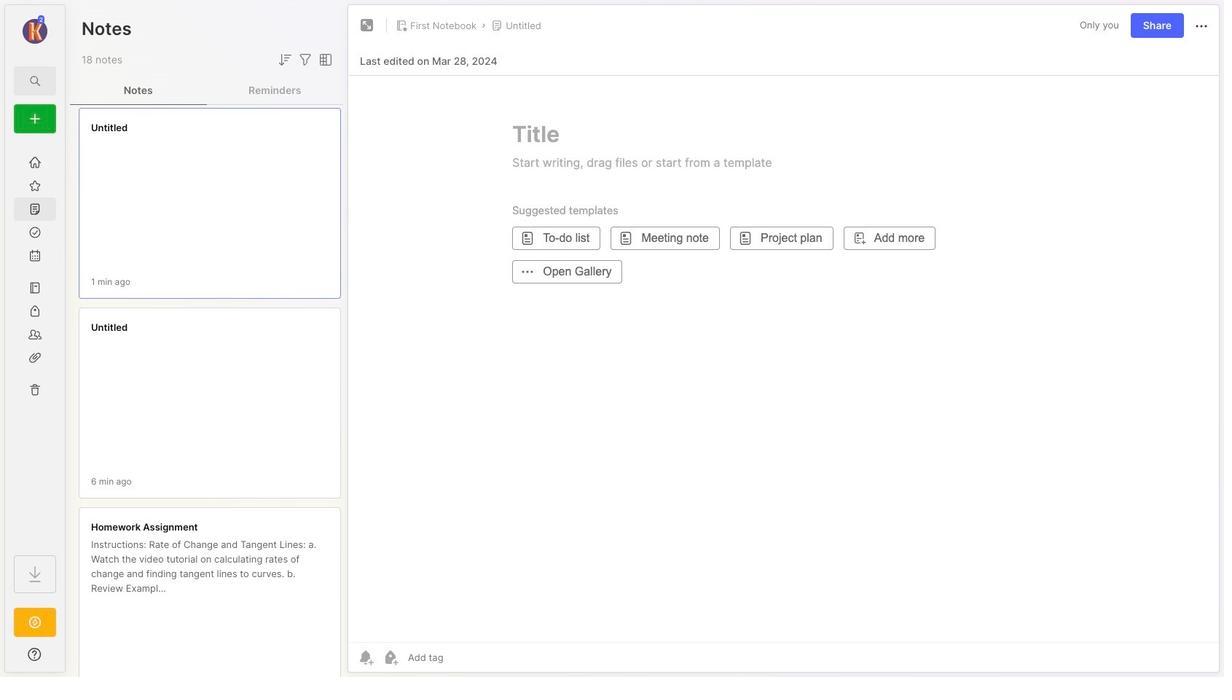 Task type: vqa. For each thing, say whether or not it's contained in the screenshot.
Notebooks LINK
no



Task type: locate. For each thing, give the bounding box(es) containing it.
WHAT'S NEW field
[[5, 643, 65, 666]]

edit search image
[[26, 72, 44, 90]]

tree
[[5, 142, 65, 542]]

add filters image
[[297, 51, 314, 69]]

View options field
[[314, 51, 335, 69]]

Account field
[[5, 14, 65, 46]]

home image
[[28, 155, 42, 170]]

tab list
[[70, 76, 343, 105]]

Add tag field
[[407, 651, 517, 664]]

click to expand image
[[64, 650, 75, 668]]

more actions image
[[1193, 17, 1211, 35]]

expand note image
[[359, 17, 376, 34]]

Sort options field
[[276, 51, 294, 69]]



Task type: describe. For each thing, give the bounding box(es) containing it.
Note Editor text field
[[348, 75, 1220, 642]]

Add filters field
[[297, 51, 314, 69]]

tree inside main element
[[5, 142, 65, 542]]

add tag image
[[382, 649, 399, 666]]

main element
[[0, 0, 70, 677]]

note window element
[[348, 4, 1220, 673]]

upgrade image
[[26, 614, 44, 631]]

add a reminder image
[[357, 649, 375, 666]]

More actions field
[[1193, 16, 1211, 35]]



